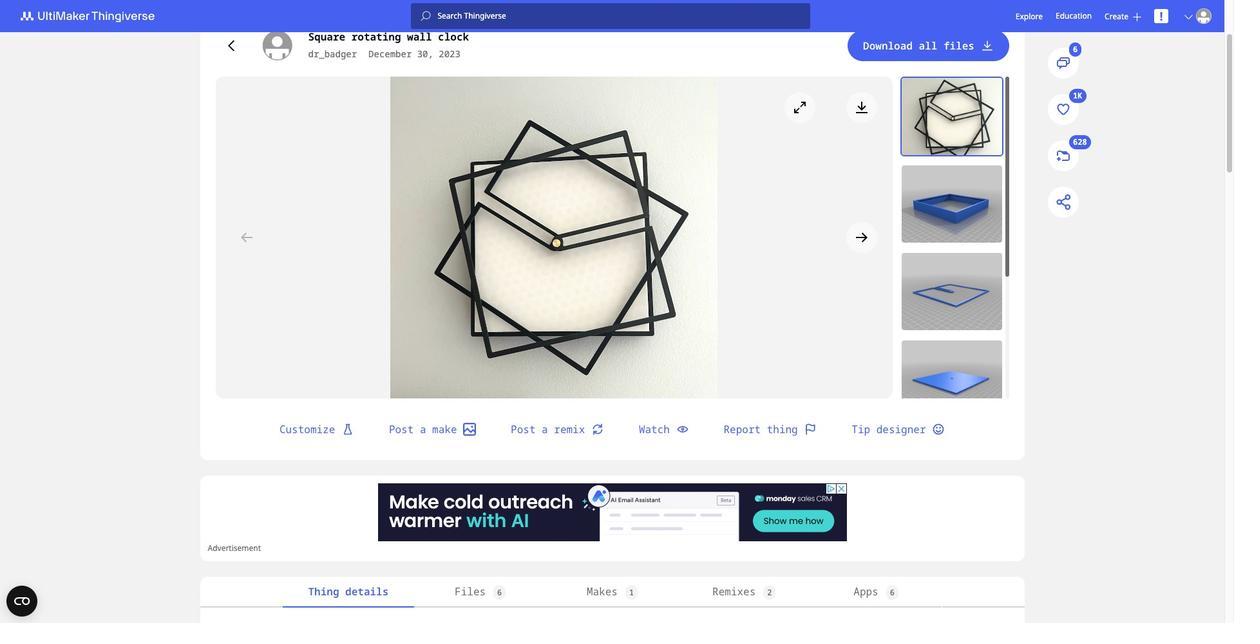 Task type: vqa. For each thing, say whether or not it's contained in the screenshot.
Create a new group button
no



Task type: locate. For each thing, give the bounding box(es) containing it.
square rotating wall clock
[[308, 30, 469, 44]]

avatar image right !
[[1197, 8, 1212, 24]]

watch button
[[624, 414, 705, 445]]

details
[[345, 585, 389, 599]]

wall
[[407, 30, 432, 44]]

clock
[[438, 30, 469, 44]]

0 horizontal spatial a
[[420, 423, 426, 437]]

dr_badger
[[308, 48, 357, 60]]

2 horizontal spatial 6
[[1074, 44, 1078, 55]]

december 30, 2023
[[369, 48, 461, 60]]

0 horizontal spatial 6
[[498, 588, 502, 599]]

4 thumbnail representing an image or video in the carousel image from the top
[[902, 341, 1002, 418]]

a left "make"
[[420, 423, 426, 437]]

tip
[[852, 423, 871, 437]]

3 thumbnail representing an image or video in the carousel image from the top
[[902, 253, 1002, 331]]

a for remix
[[542, 423, 548, 437]]

6 for files
[[498, 588, 502, 599]]

advertisement element
[[378, 484, 847, 542]]

post for post a remix
[[511, 423, 536, 437]]

download
[[864, 39, 913, 53]]

6
[[1074, 44, 1078, 55], [498, 588, 502, 599], [890, 588, 895, 599]]

a
[[420, 423, 426, 437], [542, 423, 548, 437]]

thumbnail representing an image or video in the carousel image
[[902, 78, 1002, 155], [902, 166, 1002, 243], [902, 253, 1002, 331], [902, 341, 1002, 418]]

thing details
[[308, 585, 389, 599]]

post a make link
[[374, 414, 492, 445]]

0 vertical spatial avatar image
[[1197, 8, 1212, 24]]

open widget image
[[6, 586, 37, 617]]

1 horizontal spatial avatar image
[[1197, 8, 1212, 24]]

a inside 'link'
[[420, 423, 426, 437]]

files
[[455, 585, 486, 599]]

tip designer
[[852, 423, 926, 437]]

report thing link
[[709, 414, 833, 445]]

makes
[[587, 585, 618, 599]]

2 a from the left
[[542, 423, 548, 437]]

dr_badger link
[[308, 47, 357, 61]]

avatar image left square
[[262, 30, 293, 61]]

education link
[[1056, 9, 1092, 23]]

designer
[[877, 423, 926, 437]]

!
[[1160, 8, 1164, 24]]

post inside 'link'
[[389, 423, 414, 437]]

6 right 'apps'
[[890, 588, 895, 599]]

post
[[389, 423, 414, 437], [511, 423, 536, 437]]

report thing
[[724, 423, 798, 437]]

explore button
[[1016, 11, 1043, 22]]

1
[[630, 588, 634, 599]]

0 horizontal spatial post
[[389, 423, 414, 437]]

post left remix
[[511, 423, 536, 437]]

post a remix
[[511, 423, 585, 437]]

1 horizontal spatial a
[[542, 423, 548, 437]]

thing
[[308, 585, 339, 599]]

1 post from the left
[[389, 423, 414, 437]]

0 horizontal spatial avatar image
[[262, 30, 293, 61]]

2 post from the left
[[511, 423, 536, 437]]

december
[[369, 48, 412, 60]]

30,
[[417, 48, 434, 60]]

post left "make"
[[389, 423, 414, 437]]

2 thumbnail representing an image or video in the carousel image from the top
[[902, 166, 1002, 243]]

Search Thingiverse text field
[[431, 11, 811, 21]]

6 right the files
[[498, 588, 502, 599]]

watch
[[639, 423, 670, 437]]

1 horizontal spatial post
[[511, 423, 536, 437]]

6 for apps
[[890, 588, 895, 599]]

1 horizontal spatial 6
[[890, 588, 895, 599]]

search control image
[[421, 11, 431, 21]]

628
[[1074, 137, 1088, 148]]

6 down education link
[[1074, 44, 1078, 55]]

post a make
[[389, 423, 457, 437]]

a left remix
[[542, 423, 548, 437]]

files
[[944, 39, 975, 53]]

avatar image
[[1197, 8, 1212, 24], [262, 30, 293, 61]]

make
[[432, 423, 457, 437]]

1 a from the left
[[420, 423, 426, 437]]



Task type: describe. For each thing, give the bounding box(es) containing it.
plusicon image
[[1133, 13, 1142, 21]]

remix
[[554, 423, 585, 437]]

rotating
[[352, 30, 401, 44]]

thing details button
[[283, 577, 415, 608]]

create
[[1105, 11, 1129, 22]]

1k
[[1074, 90, 1083, 101]]

a for make
[[420, 423, 426, 437]]

explore
[[1016, 11, 1043, 22]]

2
[[768, 588, 772, 599]]

download all files button
[[848, 30, 1009, 61]]

remixes
[[713, 585, 756, 599]]

tip designer button
[[837, 414, 961, 445]]

customize link
[[264, 414, 370, 445]]

post for post a make
[[389, 423, 414, 437]]

report
[[724, 423, 761, 437]]

1 thumbnail representing an image or video in the carousel image from the top
[[902, 78, 1002, 155]]

makerbot logo image
[[13, 8, 170, 24]]

all
[[919, 39, 938, 53]]

education
[[1056, 10, 1092, 21]]

create button
[[1105, 11, 1142, 22]]

square
[[308, 30, 345, 44]]

! link
[[1155, 8, 1169, 24]]

1 vertical spatial avatar image
[[262, 30, 293, 61]]

2023
[[439, 48, 461, 60]]

customize
[[280, 423, 335, 437]]

download all files
[[864, 39, 975, 53]]

advertisement
[[208, 543, 261, 554]]

thing
[[767, 423, 798, 437]]

apps
[[854, 585, 879, 599]]

post a remix link
[[496, 414, 620, 445]]

carousel image representing the 3d design. either an user-provided picture or a 3d render. image
[[216, 77, 893, 399]]



